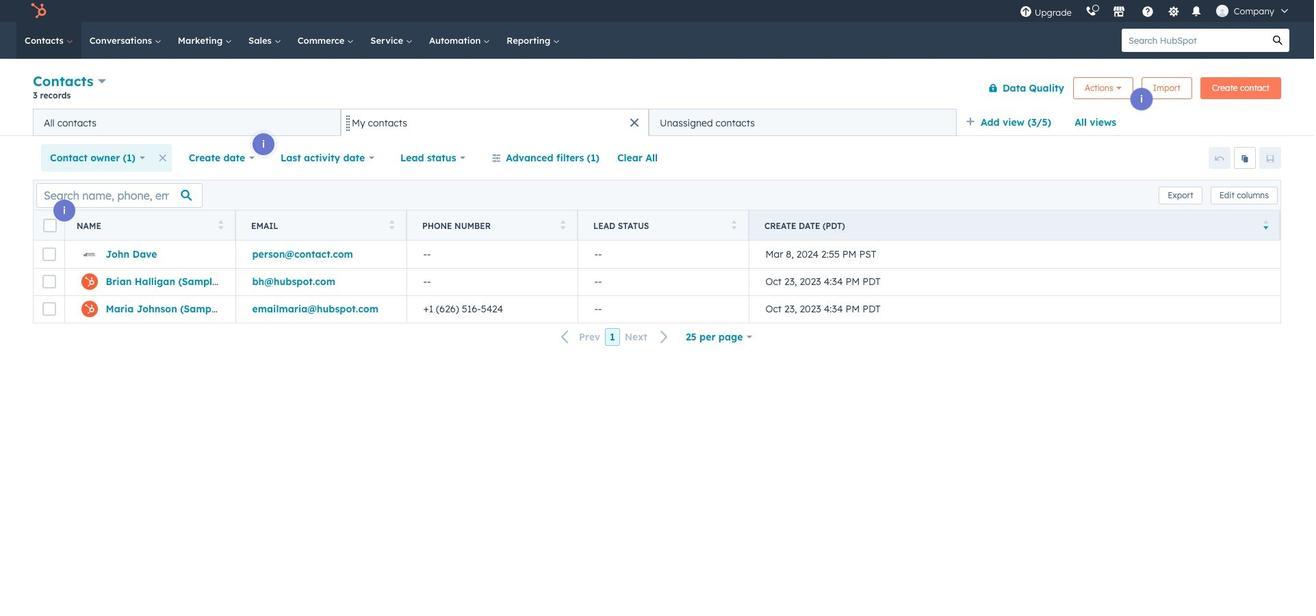 Task type: describe. For each thing, give the bounding box(es) containing it.
jacob simon image
[[1216, 5, 1229, 17]]

descending sort. press to sort ascending. element
[[1263, 220, 1268, 232]]

1 press to sort. element from the left
[[218, 220, 223, 232]]

press to sort. image for fourth press to sort. element from right
[[218, 220, 223, 230]]

marketplaces image
[[1113, 6, 1125, 18]]

descending sort. press to sort ascending. image
[[1263, 220, 1268, 230]]

press to sort. image for 3rd press to sort. element from left
[[560, 220, 565, 230]]

pagination navigation
[[553, 328, 677, 347]]

press to sort. image
[[389, 220, 394, 230]]



Task type: vqa. For each thing, say whether or not it's contained in the screenshot.
third Press to sort. 'element' from the left
yes



Task type: locate. For each thing, give the bounding box(es) containing it.
Search HubSpot search field
[[1122, 29, 1266, 52]]

3 press to sort. image from the left
[[731, 220, 737, 230]]

press to sort. element
[[218, 220, 223, 232], [389, 220, 394, 232], [560, 220, 565, 232], [731, 220, 737, 232]]

1 press to sort. image from the left
[[218, 220, 223, 230]]

press to sort. image for 4th press to sort. element
[[731, 220, 737, 230]]

2 press to sort. image from the left
[[560, 220, 565, 230]]

4 press to sort. element from the left
[[731, 220, 737, 232]]

3 press to sort. element from the left
[[560, 220, 565, 232]]

banner
[[33, 70, 1281, 109]]

0 horizontal spatial press to sort. image
[[218, 220, 223, 230]]

press to sort. image
[[218, 220, 223, 230], [560, 220, 565, 230], [731, 220, 737, 230]]

menu
[[1013, 0, 1298, 22]]

1 horizontal spatial press to sort. image
[[560, 220, 565, 230]]

2 press to sort. element from the left
[[389, 220, 394, 232]]

Search name, phone, email addresses, or company search field
[[36, 183, 203, 208]]

2 horizontal spatial press to sort. image
[[731, 220, 737, 230]]



